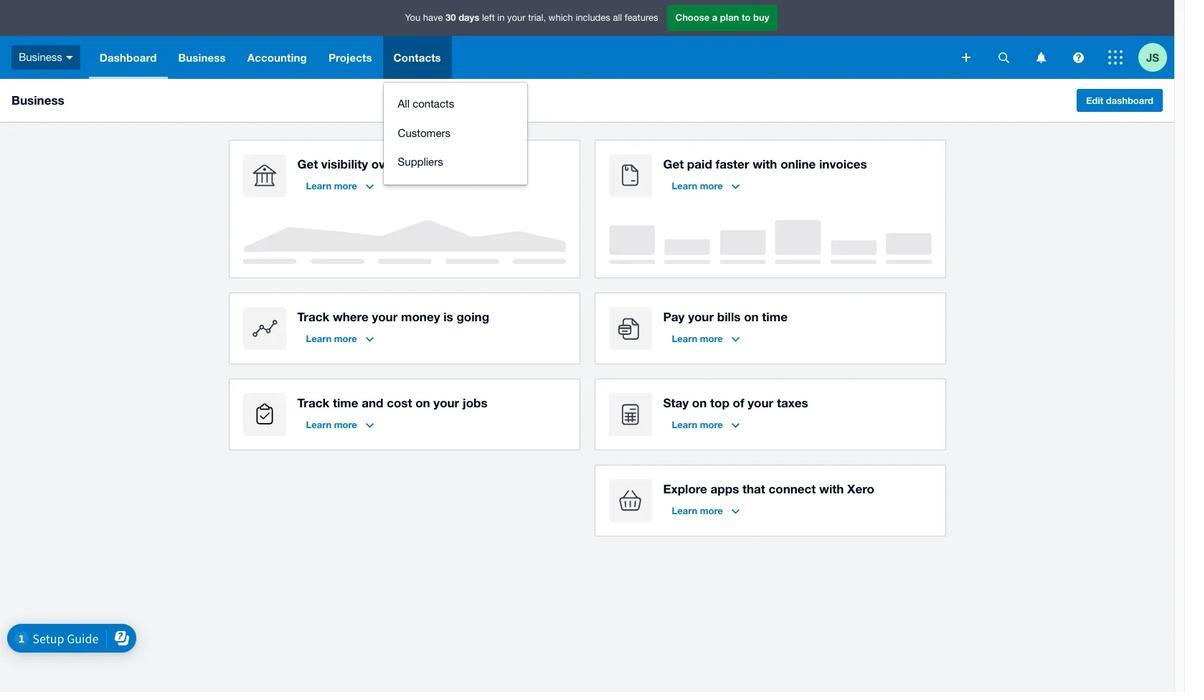 Task type: vqa. For each thing, say whether or not it's contained in the screenshot.
"edit dashboard" button
yes



Task type: locate. For each thing, give the bounding box(es) containing it.
learn more for time
[[306, 419, 357, 430]]

more for your
[[700, 333, 723, 344]]

on right cost
[[415, 395, 430, 410]]

1 get from the left
[[297, 156, 318, 171]]

learn more button down pay your bills on time
[[663, 327, 748, 350]]

learn for on
[[672, 419, 697, 430]]

learn for paid
[[672, 180, 697, 192]]

time right bills
[[762, 309, 788, 324]]

learn more down visibility
[[306, 180, 357, 192]]

learn for your
[[672, 333, 697, 344]]

your right in
[[507, 12, 526, 23]]

navigation
[[89, 36, 952, 185]]

days
[[459, 12, 479, 23]]

stay
[[663, 395, 689, 410]]

learn more for your
[[672, 333, 723, 344]]

your right pay
[[688, 309, 714, 324]]

top
[[710, 395, 729, 410]]

edit
[[1086, 95, 1103, 106]]

1 vertical spatial time
[[333, 395, 358, 410]]

1 vertical spatial track
[[297, 395, 329, 410]]

track money icon image
[[243, 307, 286, 350]]

time left and
[[333, 395, 358, 410]]

bills
[[717, 309, 741, 324]]

cost
[[387, 395, 412, 410]]

0 vertical spatial time
[[762, 309, 788, 324]]

30
[[446, 12, 456, 23]]

list box inside navigation
[[384, 83, 527, 185]]

on
[[744, 309, 759, 324], [415, 395, 430, 410], [692, 395, 707, 410]]

get
[[297, 156, 318, 171], [663, 156, 684, 171]]

more down visibility
[[334, 180, 357, 192]]

track right projects icon
[[297, 395, 329, 410]]

learn for where
[[306, 333, 332, 344]]

learn more down pay
[[672, 333, 723, 344]]

you
[[405, 12, 421, 23]]

learn for time
[[306, 419, 332, 430]]

more down pay your bills on time
[[700, 333, 723, 344]]

0 horizontal spatial on
[[415, 395, 430, 410]]

learn down explore
[[672, 505, 697, 517]]

learn more button for where
[[297, 327, 382, 350]]

list box containing all contacts
[[384, 83, 527, 185]]

0 horizontal spatial svg image
[[66, 56, 73, 59]]

learn more for visibility
[[306, 180, 357, 192]]

0 horizontal spatial get
[[297, 156, 318, 171]]

track
[[297, 309, 329, 324], [297, 395, 329, 410]]

banner containing js
[[0, 0, 1174, 185]]

learn more down paid
[[672, 180, 723, 192]]

stay on top of your taxes
[[663, 395, 808, 410]]

learn more for paid
[[672, 180, 723, 192]]

get left visibility
[[297, 156, 318, 171]]

all
[[398, 98, 410, 110]]

going
[[457, 309, 489, 324]]

learn more button down where
[[297, 327, 382, 350]]

with left xero
[[819, 481, 844, 496]]

learn more button down 'top'
[[663, 413, 748, 436]]

pay
[[663, 309, 685, 324]]

learn more button for apps
[[663, 499, 748, 522]]

dashboard
[[100, 51, 157, 64]]

cash
[[429, 156, 457, 171]]

banking icon image
[[243, 154, 286, 197]]

time
[[762, 309, 788, 324], [333, 395, 358, 410]]

in
[[497, 12, 505, 23]]

flow
[[461, 156, 485, 171]]

dashboard link
[[89, 36, 168, 79]]

1 horizontal spatial time
[[762, 309, 788, 324]]

learn down stay
[[672, 419, 697, 430]]

more down track time and cost on your jobs
[[334, 419, 357, 430]]

0 horizontal spatial time
[[333, 395, 358, 410]]

learn down visibility
[[306, 180, 332, 192]]

learn for visibility
[[306, 180, 332, 192]]

svg image
[[1036, 52, 1046, 63], [1073, 52, 1084, 63], [962, 53, 971, 62]]

learn
[[306, 180, 332, 192], [672, 180, 697, 192], [306, 333, 332, 344], [672, 333, 697, 344], [306, 419, 332, 430], [672, 419, 697, 430], [672, 505, 697, 517]]

with right faster
[[753, 156, 777, 171]]

1 vertical spatial with
[[819, 481, 844, 496]]

with
[[753, 156, 777, 171], [819, 481, 844, 496]]

your inside you have 30 days left in your trial, which includes all features
[[507, 12, 526, 23]]

learn right projects icon
[[306, 419, 332, 430]]

projects icon image
[[243, 393, 286, 436]]

visibility
[[321, 156, 368, 171]]

customers
[[398, 127, 450, 139]]

learn more down where
[[306, 333, 357, 344]]

get paid faster with online invoices
[[663, 156, 867, 171]]

banner
[[0, 0, 1174, 185]]

business inside popup button
[[19, 51, 62, 63]]

learn more button down visibility
[[297, 174, 382, 197]]

0 vertical spatial with
[[753, 156, 777, 171]]

more
[[334, 180, 357, 192], [700, 180, 723, 192], [334, 333, 357, 344], [700, 333, 723, 344], [334, 419, 357, 430], [700, 419, 723, 430], [700, 505, 723, 517]]

learn more
[[306, 180, 357, 192], [672, 180, 723, 192], [306, 333, 357, 344], [672, 333, 723, 344], [306, 419, 357, 430], [672, 419, 723, 430], [672, 505, 723, 517]]

all contacts
[[398, 98, 454, 110]]

track for track time and cost on your jobs
[[297, 395, 329, 410]]

0 horizontal spatial with
[[753, 156, 777, 171]]

list box
[[384, 83, 527, 185]]

more down where
[[334, 333, 357, 344]]

2 get from the left
[[663, 156, 684, 171]]

business button
[[0, 36, 89, 79]]

over
[[371, 156, 397, 171]]

more for visibility
[[334, 180, 357, 192]]

more down 'top'
[[700, 419, 723, 430]]

your right 'of'
[[748, 395, 773, 410]]

learn right track money icon
[[306, 333, 332, 344]]

explore apps that connect with xero
[[663, 481, 874, 496]]

learn more button
[[297, 174, 382, 197], [663, 174, 748, 197], [297, 327, 382, 350], [663, 327, 748, 350], [297, 413, 382, 436], [663, 413, 748, 436], [663, 499, 748, 522]]

invoices preview bar graph image
[[609, 220, 932, 264]]

your
[[507, 12, 526, 23], [400, 156, 426, 171], [372, 309, 398, 324], [688, 309, 714, 324], [434, 395, 459, 410], [748, 395, 773, 410]]

where
[[333, 309, 369, 324]]

learn more button down the apps
[[663, 499, 748, 522]]

learn for apps
[[672, 505, 697, 517]]

learn more button for on
[[663, 413, 748, 436]]

1 horizontal spatial get
[[663, 156, 684, 171]]

accounting button
[[237, 36, 318, 79]]

learn down paid
[[672, 180, 697, 192]]

on left 'top'
[[692, 395, 707, 410]]

navigation containing dashboard
[[89, 36, 952, 185]]

2 track from the top
[[297, 395, 329, 410]]

learn down pay
[[672, 333, 697, 344]]

plan
[[720, 12, 739, 23]]

track left where
[[297, 309, 329, 324]]

more down paid
[[700, 180, 723, 192]]

more down the apps
[[700, 505, 723, 517]]

1 horizontal spatial with
[[819, 481, 844, 496]]

learn more down track time and cost on your jobs
[[306, 419, 357, 430]]

group
[[384, 83, 527, 184]]

have
[[423, 12, 443, 23]]

get left paid
[[663, 156, 684, 171]]

suppliers
[[398, 156, 443, 168]]

xero
[[847, 481, 874, 496]]

business
[[19, 51, 62, 63], [178, 51, 226, 64], [11, 93, 64, 108]]

apps
[[711, 481, 739, 496]]

contacts button
[[383, 36, 452, 79]]

track where your money is going
[[297, 309, 489, 324]]

faster
[[716, 156, 749, 171]]

track for track where your money is going
[[297, 309, 329, 324]]

js
[[1146, 51, 1159, 63]]

1 track from the top
[[297, 309, 329, 324]]

learn more down stay
[[672, 419, 723, 430]]

learn more button down paid
[[663, 174, 748, 197]]

your right over
[[400, 156, 426, 171]]

trial,
[[528, 12, 546, 23]]

contacts
[[413, 98, 454, 110]]

learn more down explore
[[672, 505, 723, 517]]

on right bills
[[744, 309, 759, 324]]

buy
[[753, 12, 769, 23]]

0 vertical spatial track
[[297, 309, 329, 324]]

invoices icon image
[[609, 154, 652, 197]]

learn more button down and
[[297, 413, 382, 436]]

svg image
[[1108, 50, 1123, 65], [998, 52, 1009, 63], [66, 56, 73, 59]]

2 horizontal spatial on
[[744, 309, 759, 324]]

learn more button for visibility
[[297, 174, 382, 197]]



Task type: describe. For each thing, give the bounding box(es) containing it.
money
[[401, 309, 440, 324]]

1 horizontal spatial on
[[692, 395, 707, 410]]

projects
[[329, 51, 372, 64]]

edit dashboard
[[1086, 95, 1154, 106]]

pay your bills on time
[[663, 309, 788, 324]]

and
[[362, 395, 383, 410]]

to
[[742, 12, 751, 23]]

more for time
[[334, 419, 357, 430]]

jobs
[[463, 395, 488, 410]]

contacts
[[394, 51, 441, 64]]

js button
[[1139, 36, 1174, 79]]

choose a plan to buy
[[675, 12, 769, 23]]

more for apps
[[700, 505, 723, 517]]

which
[[549, 12, 573, 23]]

learn more button for paid
[[663, 174, 748, 197]]

a
[[712, 12, 718, 23]]

track time and cost on your jobs
[[297, 395, 488, 410]]

get for get paid faster with online invoices
[[663, 156, 684, 171]]

connect
[[769, 481, 816, 496]]

accounting
[[247, 51, 307, 64]]

customers link
[[384, 119, 527, 148]]

taxes icon image
[[609, 393, 652, 436]]

online
[[781, 156, 816, 171]]

choose
[[675, 12, 710, 23]]

bills icon image
[[609, 307, 652, 350]]

features
[[625, 12, 658, 23]]

group containing all contacts
[[384, 83, 527, 184]]

taxes
[[777, 395, 808, 410]]

suppliers link
[[384, 148, 527, 177]]

1 horizontal spatial svg image
[[998, 52, 1009, 63]]

is
[[443, 309, 453, 324]]

left
[[482, 12, 495, 23]]

more for where
[[334, 333, 357, 344]]

of
[[733, 395, 744, 410]]

add-ons icon image
[[609, 479, 652, 522]]

learn more for on
[[672, 419, 723, 430]]

all contacts link
[[384, 90, 527, 119]]

projects button
[[318, 36, 383, 79]]

paid
[[687, 156, 712, 171]]

includes
[[576, 12, 610, 23]]

navigation inside banner
[[89, 36, 952, 185]]

get visibility over your cash flow
[[297, 156, 485, 171]]

svg image inside business popup button
[[66, 56, 73, 59]]

learn more button for your
[[663, 327, 748, 350]]

business inside dropdown button
[[178, 51, 226, 64]]

dashboard
[[1106, 95, 1154, 106]]

more for paid
[[700, 180, 723, 192]]

learn more button for time
[[297, 413, 382, 436]]

learn more for where
[[306, 333, 357, 344]]

more for on
[[700, 419, 723, 430]]

invoices
[[819, 156, 867, 171]]

banking preview line graph image
[[243, 220, 566, 264]]

edit dashboard button
[[1077, 89, 1163, 112]]

you have 30 days left in your trial, which includes all features
[[405, 12, 658, 23]]

1 horizontal spatial svg image
[[1036, 52, 1046, 63]]

learn more for apps
[[672, 505, 723, 517]]

2 horizontal spatial svg image
[[1073, 52, 1084, 63]]

your left the jobs
[[434, 395, 459, 410]]

explore
[[663, 481, 707, 496]]

that
[[742, 481, 765, 496]]

0 horizontal spatial svg image
[[962, 53, 971, 62]]

business button
[[168, 36, 237, 79]]

your right where
[[372, 309, 398, 324]]

2 horizontal spatial svg image
[[1108, 50, 1123, 65]]

get for get visibility over your cash flow
[[297, 156, 318, 171]]

all
[[613, 12, 622, 23]]



